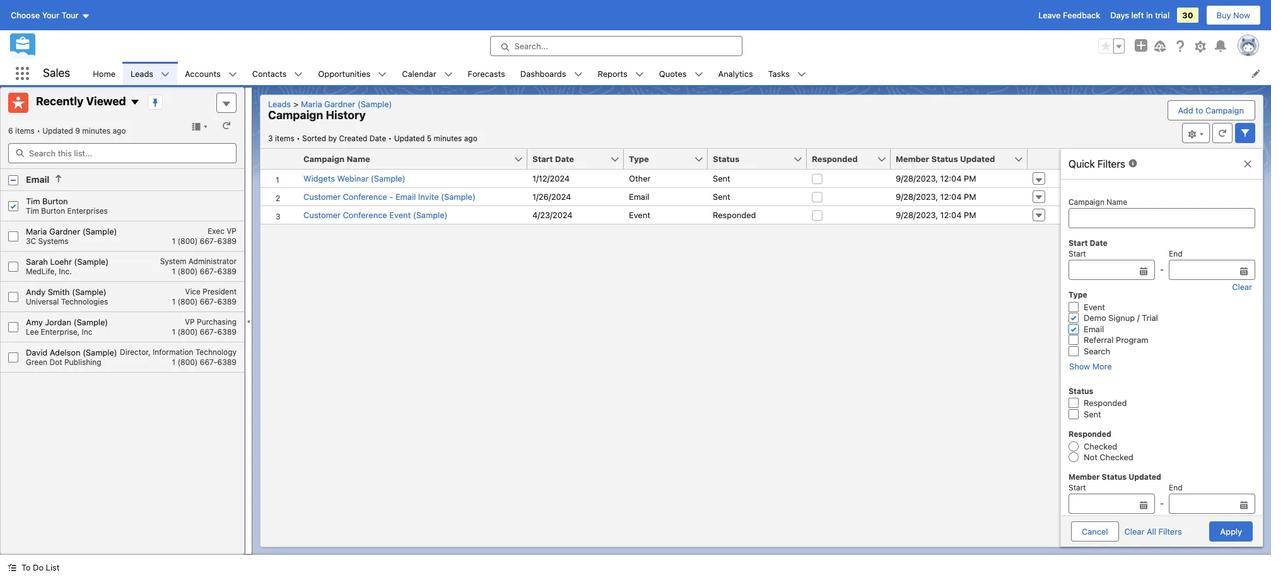 Task type: describe. For each thing, give the bounding box(es) containing it.
12:04 for other
[[941, 174, 962, 184]]

text default image inside contacts list item
[[294, 70, 303, 79]]

david adelson (sample) director, information technology
[[26, 348, 237, 358]]

end for start date
[[1170, 249, 1183, 259]]

campaign name inside button
[[304, 154, 370, 164]]

apply button
[[1210, 522, 1253, 542]]

- for start date
[[1161, 264, 1164, 275]]

dot
[[50, 358, 62, 367]]

email left invite
[[396, 192, 416, 202]]

not
[[1084, 453, 1098, 463]]

member status updated inside button
[[896, 154, 996, 164]]

now
[[1234, 10, 1251, 20]]

action element
[[1028, 149, 1061, 170]]

quotes list item
[[652, 62, 711, 85]]

opportunities
[[318, 68, 371, 79]]

search...
[[515, 41, 548, 51]]

item number image
[[261, 149, 299, 169]]

dashboards list item
[[513, 62, 590, 85]]

cancel
[[1082, 527, 1109, 537]]

clear all filters button
[[1124, 522, 1183, 542]]

clear button
[[1232, 282, 1253, 292]]

1 vertical spatial leads link
[[268, 99, 296, 109]]

opportunities list item
[[311, 62, 395, 85]]

lee
[[26, 328, 39, 337]]

(800) for maria gardner (sample)
[[178, 237, 198, 246]]

sarah
[[26, 257, 48, 267]]

leads inside list item
[[131, 68, 153, 79]]

1 horizontal spatial event
[[629, 210, 651, 220]]

12:04 for email
[[941, 192, 962, 202]]

9/28/2023, for email
[[896, 192, 939, 202]]

- for member status updated
[[1161, 499, 1164, 509]]

maria gardner (sample) row
[[1, 222, 244, 252]]

responded button
[[807, 149, 877, 169]]

in
[[1147, 10, 1153, 20]]

do
[[33, 563, 44, 573]]

updated inside button
[[961, 154, 996, 164]]

none search field inside recently viewed|leads|list view element
[[8, 143, 237, 163]]

2 horizontal spatial •
[[389, 134, 392, 143]]

referral
[[1084, 335, 1114, 345]]

4/23/2024
[[533, 210, 573, 220]]

(800) for amy jordan (sample)
[[178, 328, 198, 337]]

sales
[[43, 66, 70, 80]]

minutes inside recently viewed|leads|list view element
[[82, 126, 111, 136]]

sent for other
[[713, 174, 731, 184]]

apply
[[1221, 527, 1243, 537]]

amy jordan (sample)
[[26, 318, 108, 328]]

0 vertical spatial leads link
[[123, 62, 161, 85]]

status element
[[708, 149, 815, 170]]

leads inside campaign history|campaign history|list view 'element'
[[268, 99, 291, 109]]

calendar list item
[[395, 62, 460, 85]]

recently viewed status
[[8, 126, 42, 136]]

3
[[268, 134, 273, 143]]

choose
[[11, 10, 40, 20]]

sent for email
[[713, 192, 731, 202]]

items for 3
[[275, 134, 295, 143]]

text default image inside calendar list item
[[444, 70, 453, 79]]

9/28/2023, for other
[[896, 174, 939, 184]]

all
[[1147, 527, 1157, 537]]

start text field for date
[[1069, 260, 1156, 280]]

buy now
[[1217, 10, 1251, 20]]

sarah loehr (sample)
[[26, 257, 109, 267]]

accounts link
[[177, 62, 228, 85]]

campaign name button
[[299, 149, 514, 169]]

analytics
[[719, 68, 753, 79]]

false image for responded
[[812, 210, 823, 221]]

/
[[1138, 313, 1140, 323]]

(sample) right smith
[[72, 287, 107, 297]]

gardner inside campaign history|campaign history|list view 'element'
[[324, 99, 355, 109]]

amy jordan (sample) row
[[1, 313, 244, 343]]

history
[[326, 109, 366, 122]]

1 for andy smith (sample)
[[172, 297, 175, 307]]

enterprise,
[[41, 328, 80, 337]]

customer for customer conference event (sample)
[[304, 210, 341, 220]]

filters inside button
[[1159, 527, 1183, 537]]

text default image for leads
[[161, 70, 170, 79]]

maria inside row
[[26, 227, 47, 237]]

responded up not
[[1069, 430, 1112, 439]]

false image
[[812, 174, 823, 184]]

quotes link
[[652, 62, 695, 85]]

9
[[75, 126, 80, 136]]

leave feedback link
[[1039, 10, 1101, 20]]

by
[[328, 134, 337, 143]]

(sample) down inc
[[83, 348, 117, 358]]

invite
[[418, 192, 439, 202]]

667- inside 'david adelson (sample)' row
[[200, 358, 217, 367]]

forecasts
[[468, 68, 505, 79]]

sarah loehr (sample) row
[[1, 252, 244, 282]]

3 items • sorted by created date • updated 5 minutes ago
[[268, 134, 478, 143]]

text default image inside to do list button
[[8, 564, 16, 573]]

maria gardner (sample) link
[[296, 99, 397, 109]]

email down demo
[[1084, 324, 1105, 334]]

6389 for andy smith (sample)
[[217, 297, 237, 307]]

0 vertical spatial checked
[[1084, 442, 1118, 452]]

demo signup / trial
[[1084, 313, 1159, 323]]

vice president
[[185, 287, 237, 297]]

president
[[203, 287, 237, 297]]

9/28/2023, 12:04 pm for event
[[896, 210, 977, 220]]

start date button
[[528, 149, 610, 169]]

1 vertical spatial member status updated
[[1069, 473, 1162, 482]]

medlife,
[[26, 267, 57, 277]]

reports link
[[590, 62, 635, 85]]

smith
[[48, 287, 70, 297]]

1 vertical spatial type
[[1069, 290, 1088, 300]]

6389 for sarah loehr (sample)
[[217, 267, 237, 277]]

tasks link
[[761, 62, 798, 85]]

director,
[[120, 348, 151, 357]]

list containing home
[[85, 62, 1272, 85]]

responded element
[[807, 149, 899, 170]]

vp purchasing
[[185, 318, 237, 327]]

select an item from this list to open it. grid
[[1, 191, 244, 373]]

type button
[[624, 149, 694, 169]]

dashboards link
[[513, 62, 574, 85]]

opportunities link
[[311, 62, 378, 85]]

3c
[[26, 237, 36, 246]]

customer for customer conference - email invite (sample)
[[304, 192, 341, 202]]

responded down status button
[[713, 210, 756, 220]]

1 inside 'david adelson (sample)' row
[[172, 358, 175, 367]]

to
[[1196, 105, 1204, 115]]

quick filters
[[1069, 158, 1126, 170]]

feedback
[[1063, 10, 1101, 20]]

end text field for start date
[[1170, 260, 1256, 280]]

choose your tour
[[11, 10, 79, 20]]

jordan
[[45, 318, 71, 328]]

vice
[[185, 287, 201, 297]]

vp inside "amy jordan (sample)" row
[[185, 318, 195, 327]]

dashboards
[[521, 68, 566, 79]]

show more
[[1070, 362, 1112, 372]]

3c systems
[[26, 237, 69, 246]]

signup
[[1109, 313, 1136, 323]]

name inside button
[[347, 154, 370, 164]]

system administrator
[[160, 257, 237, 266]]

adelson
[[50, 348, 80, 358]]

referral program
[[1084, 335, 1149, 345]]

0 horizontal spatial event
[[390, 210, 411, 220]]

customer conference - email invite (sample) link
[[304, 192, 476, 202]]

updated inside recently viewed|leads|list view element
[[42, 126, 73, 136]]

6 items • updated 9 minutes ago
[[8, 126, 126, 136]]

6389 for maria gardner (sample)
[[217, 237, 237, 246]]

reports
[[598, 68, 628, 79]]

start inside button
[[533, 154, 553, 164]]

campaign history|campaign history|list view element
[[260, 95, 1264, 548]]

conference for event
[[343, 210, 387, 220]]

1 vertical spatial start date
[[1069, 239, 1108, 248]]

Search Recently Viewed list view. search field
[[8, 143, 237, 163]]

tasks
[[769, 68, 790, 79]]

items for 6
[[15, 126, 35, 136]]

amy
[[26, 318, 43, 328]]

andy
[[26, 287, 46, 297]]

green
[[26, 358, 47, 367]]

analytics link
[[711, 62, 761, 85]]

campaign up "sorted"
[[268, 109, 323, 122]]

trial
[[1143, 313, 1159, 323]]

1 for amy jordan (sample)
[[172, 328, 175, 337]]

(sample) down invite
[[413, 210, 448, 220]]

tim burton tim burton enterprises
[[26, 196, 108, 216]]

• for updated
[[37, 126, 40, 136]]

1/26/2024
[[533, 192, 571, 202]]

calendar
[[402, 68, 436, 79]]

leave feedback
[[1039, 10, 1101, 20]]

buy
[[1217, 10, 1232, 20]]



Task type: vqa. For each thing, say whether or not it's contained in the screenshot.
Green Dot Publishing
yes



Task type: locate. For each thing, give the bounding box(es) containing it.
667- inside "amy jordan (sample)" row
[[200, 328, 217, 337]]

1 vertical spatial 9/28/2023, 12:04 pm
[[896, 192, 977, 202]]

(800) inside 'maria gardner (sample)' row
[[178, 237, 198, 246]]

5 1 from the top
[[172, 358, 175, 367]]

end up "clear all filters" at bottom
[[1170, 484, 1183, 493]]

member status updated element
[[891, 149, 1036, 170]]

end group up clear button
[[1170, 247, 1256, 280]]

(sample)
[[358, 99, 392, 109], [371, 174, 406, 184], [441, 192, 476, 202], [413, 210, 448, 220], [82, 227, 117, 237], [74, 257, 109, 267], [72, 287, 107, 297], [74, 318, 108, 328], [83, 348, 117, 358]]

•
[[37, 126, 40, 136], [297, 134, 300, 143], [389, 134, 392, 143]]

0 horizontal spatial leads
[[131, 68, 153, 79]]

end group for member status updated
[[1170, 481, 1256, 515]]

667- inside sarah loehr (sample) row
[[200, 267, 217, 277]]

3 9/28/2023, 12:04 pm from the top
[[896, 210, 977, 220]]

clear for clear all filters
[[1125, 527, 1145, 537]]

1 (800) 667-6389 for amy jordan (sample)
[[172, 328, 237, 337]]

1 vertical spatial maria
[[26, 227, 47, 237]]

campaign history status
[[268, 134, 394, 143]]

email down other
[[629, 192, 650, 202]]

2 end text field from the top
[[1170, 494, 1256, 515]]

1 vertical spatial start group
[[1069, 481, 1156, 515]]

green dot publishing
[[26, 358, 101, 367]]

(800) up system administrator
[[178, 237, 198, 246]]

text default image inside "dashboards" "list item"
[[574, 70, 583, 79]]

6389 inside 'maria gardner (sample)' row
[[217, 237, 237, 246]]

false image
[[812, 192, 823, 203], [812, 210, 823, 221]]

(sample) down "enterprises"
[[82, 227, 117, 237]]

1 vertical spatial filters
[[1159, 527, 1183, 537]]

12:04
[[941, 174, 962, 184], [941, 192, 962, 202], [941, 210, 962, 220]]

1 conference from the top
[[343, 192, 387, 202]]

3 pm from the top
[[964, 210, 977, 220]]

1 (800) 667-6389 down exec
[[172, 237, 237, 246]]

campaign name element
[[299, 149, 535, 170]]

0 horizontal spatial maria
[[26, 227, 47, 237]]

1 horizontal spatial start date
[[1069, 239, 1108, 248]]

gardner inside row
[[49, 227, 80, 237]]

0 horizontal spatial ago
[[113, 126, 126, 136]]

conference up customer conference event (sample)
[[343, 192, 387, 202]]

clear all filters
[[1125, 527, 1183, 537]]

0 vertical spatial member
[[896, 154, 930, 164]]

vp inside 'maria gardner (sample)' row
[[227, 227, 237, 236]]

1 horizontal spatial gardner
[[324, 99, 355, 109]]

1 vertical spatial -
[[1161, 264, 1164, 275]]

3 6389 from the top
[[217, 297, 237, 307]]

start group for status
[[1069, 481, 1156, 515]]

list
[[85, 62, 1272, 85]]

your
[[42, 10, 59, 20]]

list
[[46, 563, 60, 573]]

text default image up tim burton tim burton enterprises
[[55, 174, 63, 183]]

End text field
[[1170, 260, 1256, 280], [1170, 494, 1256, 515]]

text default image inside reports list item
[[635, 70, 644, 79]]

(sample) up 3 items • sorted by created date • updated 5 minutes ago
[[358, 99, 392, 109]]

email up tim burton tim burton enterprises
[[26, 174, 49, 185]]

1 horizontal spatial minutes
[[434, 134, 462, 143]]

items right 3
[[275, 134, 295, 143]]

6389 inside "amy jordan (sample)" row
[[217, 328, 237, 337]]

0 vertical spatial end group
[[1170, 247, 1256, 280]]

1 (800) 667-6389 inside andy smith (sample) row
[[172, 297, 237, 307]]

5 6389 from the top
[[217, 358, 237, 367]]

start date element
[[528, 149, 632, 170]]

start group for date
[[1069, 247, 1156, 280]]

3 (800) from the top
[[178, 297, 198, 307]]

gardner down tim burton tim burton enterprises
[[49, 227, 80, 237]]

6389 down purchasing
[[217, 328, 237, 337]]

maria gardner (sample) down opportunities link
[[301, 99, 392, 109]]

667- for sarah loehr (sample)
[[200, 267, 217, 277]]

1 vertical spatial name
[[1107, 198, 1128, 207]]

type inside type button
[[629, 154, 649, 164]]

start date
[[533, 154, 574, 164], [1069, 239, 1108, 248]]

0 vertical spatial start text field
[[1069, 260, 1156, 280]]

forecasts link
[[460, 62, 513, 85]]

0 vertical spatial customer
[[304, 192, 341, 202]]

1 (800) from the top
[[178, 237, 198, 246]]

event up demo
[[1084, 302, 1106, 312]]

clear
[[1233, 282, 1253, 292], [1125, 527, 1145, 537]]

start text field up cancel button
[[1069, 494, 1156, 515]]

1 for maria gardner (sample)
[[172, 237, 175, 246]]

1 inside andy smith (sample) row
[[172, 297, 175, 307]]

campaign down the quick
[[1069, 198, 1105, 207]]

2 start group from the top
[[1069, 481, 1156, 515]]

1 (800) 667-6389 for andy smith (sample)
[[172, 297, 237, 307]]

- inside campaign history grid
[[390, 192, 393, 202]]

start text field up demo signup / trial in the right of the page
[[1069, 260, 1156, 280]]

1 horizontal spatial ago
[[464, 134, 478, 143]]

3 1 from the top
[[172, 297, 175, 307]]

1 horizontal spatial member
[[1069, 473, 1100, 482]]

leads
[[131, 68, 153, 79], [268, 99, 291, 109]]

minutes right 9
[[82, 126, 111, 136]]

1 horizontal spatial •
[[297, 134, 300, 143]]

3 12:04 from the top
[[941, 210, 962, 220]]

0 horizontal spatial member status updated
[[896, 154, 996, 164]]

1 9/28/2023, 12:04 pm from the top
[[896, 174, 977, 184]]

contacts list item
[[245, 62, 311, 85]]

home link
[[85, 62, 123, 85]]

accounts
[[185, 68, 221, 79]]

maria up "sorted"
[[301, 99, 322, 109]]

30
[[1183, 10, 1194, 20]]

1 vertical spatial end group
[[1170, 481, 1256, 515]]

1 (800) 667-6389 down technology
[[172, 358, 237, 367]]

email
[[26, 174, 49, 185], [396, 192, 416, 202], [629, 192, 650, 202], [1084, 324, 1105, 334]]

program
[[1116, 335, 1149, 345]]

days left in trial
[[1111, 10, 1170, 20]]

email inside recently viewed|leads|list view element
[[26, 174, 49, 185]]

checked up not checked
[[1084, 442, 1118, 452]]

1 vertical spatial sent
[[713, 192, 731, 202]]

(800) down system administrator
[[178, 267, 198, 277]]

1 vertical spatial clear
[[1125, 527, 1145, 537]]

inc.
[[59, 267, 72, 277]]

end group
[[1170, 247, 1256, 280], [1170, 481, 1256, 515]]

recently viewed|leads|list view element
[[0, 87, 245, 555]]

1 horizontal spatial member status updated
[[1069, 473, 1162, 482]]

text default image inside recently viewed|leads|list view element
[[130, 97, 140, 108]]

conference down the customer conference - email invite (sample) at the left
[[343, 210, 387, 220]]

0 vertical spatial start group
[[1069, 247, 1156, 280]]

end text field up the apply button
[[1170, 494, 1256, 515]]

1 9/28/2023, from the top
[[896, 174, 939, 184]]

None search field
[[8, 143, 237, 163]]

sorted
[[302, 134, 326, 143]]

9/28/2023, 12:04 pm for email
[[896, 192, 977, 202]]

webinar
[[337, 174, 369, 184]]

(800) inside sarah loehr (sample) row
[[178, 267, 198, 277]]

customer
[[304, 192, 341, 202], [304, 210, 341, 220]]

• right 6
[[37, 126, 40, 136]]

667- down "vp purchasing"
[[200, 328, 217, 337]]

667- down vice president
[[200, 297, 217, 307]]

1 (800) 667-6389 for maria gardner (sample)
[[172, 237, 237, 246]]

vp right exec
[[227, 227, 237, 236]]

maria gardner (sample) inside campaign history|campaign history|list view 'element'
[[301, 99, 392, 109]]

6389 down exec vp
[[217, 237, 237, 246]]

1 inside "amy jordan (sample)" row
[[172, 328, 175, 337]]

buy now button
[[1206, 5, 1262, 25]]

leave
[[1039, 10, 1061, 20]]

0 vertical spatial conference
[[343, 192, 387, 202]]

4 6389 from the top
[[217, 328, 237, 337]]

5
[[427, 134, 432, 143]]

4 1 from the top
[[172, 328, 175, 337]]

calendar link
[[395, 62, 444, 85]]

- up customer conference event (sample) link
[[390, 192, 393, 202]]

1 vertical spatial leads
[[268, 99, 291, 109]]

contacts
[[252, 68, 287, 79]]

0 horizontal spatial minutes
[[82, 126, 111, 136]]

administrator
[[189, 257, 237, 266]]

2 12:04 from the top
[[941, 192, 962, 202]]

end text field up clear button
[[1170, 260, 1256, 280]]

(sample) up the customer conference - email invite (sample) at the left
[[371, 174, 406, 184]]

2 conference from the top
[[343, 210, 387, 220]]

type up other
[[629, 154, 649, 164]]

1 horizontal spatial filters
[[1159, 527, 1183, 537]]

widgets webinar (sample) link
[[304, 174, 406, 184]]

2 9/28/2023, 12:04 pm from the top
[[896, 192, 977, 202]]

9/28/2023, for event
[[896, 210, 939, 220]]

0 vertical spatial end text field
[[1170, 260, 1256, 280]]

667- down technology
[[200, 358, 217, 367]]

enterprises
[[67, 207, 108, 216]]

andy smith (sample) row
[[1, 282, 244, 313]]

2 vertical spatial 12:04
[[941, 210, 962, 220]]

0 vertical spatial vp
[[227, 227, 237, 236]]

responded up false icon
[[812, 154, 858, 164]]

3 667- from the top
[[200, 297, 217, 307]]

- down campaign name text field at the right of page
[[1161, 264, 1164, 275]]

0 vertical spatial maria gardner (sample)
[[301, 99, 392, 109]]

publishing
[[64, 358, 101, 367]]

0 vertical spatial -
[[390, 192, 393, 202]]

name up widgets webinar (sample)
[[347, 154, 370, 164]]

search... button
[[490, 36, 743, 56]]

1 vertical spatial 9/28/2023,
[[896, 192, 939, 202]]

1 (800) 667-6389 inside 'maria gardner (sample)' row
[[172, 237, 237, 246]]

minutes inside campaign history|campaign history|list view 'element'
[[434, 134, 462, 143]]

text default image
[[161, 70, 170, 79], [378, 70, 387, 79], [574, 70, 583, 79], [635, 70, 644, 79], [55, 174, 63, 183]]

0 horizontal spatial items
[[15, 126, 35, 136]]

(sample) down technologies
[[74, 318, 108, 328]]

0 vertical spatial name
[[347, 154, 370, 164]]

1 vertical spatial vp
[[185, 318, 195, 327]]

campaign history grid
[[261, 149, 1061, 225]]

0 vertical spatial member status updated
[[896, 154, 996, 164]]

accounts list item
[[177, 62, 245, 85]]

false image for sent
[[812, 192, 823, 203]]

1 end group from the top
[[1170, 247, 1256, 280]]

0 vertical spatial end
[[1170, 249, 1183, 259]]

start group up demo signup / trial in the right of the page
[[1069, 247, 1156, 280]]

1 vertical spatial customer
[[304, 210, 341, 220]]

6389 down technology
[[217, 358, 237, 367]]

vp left purchasing
[[185, 318, 195, 327]]

2 vertical spatial pm
[[964, 210, 977, 220]]

type up demo
[[1069, 290, 1088, 300]]

gardner
[[324, 99, 355, 109], [49, 227, 80, 237]]

customer conference event (sample)
[[304, 210, 448, 220]]

1 horizontal spatial campaign name
[[1069, 198, 1128, 207]]

0 vertical spatial 9/28/2023, 12:04 pm
[[896, 174, 977, 184]]

1 (800) 667-6389 inside 'david adelson (sample)' row
[[172, 358, 237, 367]]

1 horizontal spatial leads link
[[268, 99, 296, 109]]

0 horizontal spatial member
[[896, 154, 930, 164]]

1 horizontal spatial name
[[1107, 198, 1128, 207]]

campaign right 'to'
[[1206, 105, 1245, 115]]

event down customer conference - email invite (sample) link
[[390, 210, 411, 220]]

5 1 (800) 667-6389 from the top
[[172, 358, 237, 367]]

clear for clear
[[1233, 282, 1253, 292]]

2 1 (800) 667-6389 from the top
[[172, 267, 237, 277]]

2 1 from the top
[[172, 267, 175, 277]]

campaign inside grid
[[304, 154, 345, 164]]

1 horizontal spatial items
[[275, 134, 295, 143]]

start group
[[1069, 247, 1156, 280], [1069, 481, 1156, 515]]

ago inside campaign history|campaign history|list view 'element'
[[464, 134, 478, 143]]

1 horizontal spatial leads
[[268, 99, 291, 109]]

add
[[1179, 105, 1194, 115]]

1 vertical spatial pm
[[964, 192, 977, 202]]

1 vertical spatial false image
[[812, 210, 823, 221]]

technologies
[[61, 297, 108, 307]]

show
[[1070, 362, 1091, 372]]

quotes
[[659, 68, 687, 79]]

6389 down president
[[217, 297, 237, 307]]

pm for email
[[964, 192, 977, 202]]

text default image for dashboards
[[574, 70, 583, 79]]

campaign name down quick filters
[[1069, 198, 1128, 207]]

0 vertical spatial false image
[[812, 192, 823, 203]]

2 vertical spatial 9/28/2023, 12:04 pm
[[896, 210, 977, 220]]

information
[[153, 348, 193, 357]]

2 end from the top
[[1170, 484, 1183, 493]]

1 horizontal spatial vp
[[227, 227, 237, 236]]

leads down contacts list item
[[268, 99, 291, 109]]

minutes right the 5
[[434, 134, 462, 143]]

1 vertical spatial end text field
[[1170, 494, 1256, 515]]

0 horizontal spatial vp
[[185, 318, 195, 327]]

6389 for amy jordan (sample)
[[217, 328, 237, 337]]

1 tim from the top
[[26, 196, 40, 207]]

clear inside clear all filters button
[[1125, 527, 1145, 537]]

2 vertical spatial sent
[[1084, 410, 1102, 420]]

checked
[[1084, 442, 1118, 452], [1100, 453, 1134, 463]]

filters right the quick
[[1098, 158, 1126, 170]]

other
[[629, 174, 651, 184]]

(800) up the information
[[178, 328, 198, 337]]

667- inside 'maria gardner (sample)' row
[[200, 237, 217, 246]]

(800) for andy smith (sample)
[[178, 297, 198, 307]]

start date inside button
[[533, 154, 574, 164]]

1 for sarah loehr (sample)
[[172, 267, 175, 277]]

leads list item
[[123, 62, 177, 85]]

• for sorted
[[297, 134, 300, 143]]

reports list item
[[590, 62, 652, 85]]

1 inside 'maria gardner (sample)' row
[[172, 237, 175, 246]]

purchasing
[[197, 318, 237, 327]]

(800) down vice
[[178, 297, 198, 307]]

2 9/28/2023, from the top
[[896, 192, 939, 202]]

1 start group from the top
[[1069, 247, 1156, 280]]

12:04 for event
[[941, 210, 962, 220]]

Campaign Name text field
[[1069, 208, 1256, 228]]

• left "sorted"
[[297, 134, 300, 143]]

Start text field
[[1069, 260, 1156, 280], [1069, 494, 1156, 515]]

start text field for status
[[1069, 494, 1156, 515]]

items right 6
[[15, 126, 35, 136]]

system
[[160, 257, 186, 266]]

(sample) right the inc.
[[74, 257, 109, 267]]

3 9/28/2023, from the top
[[896, 210, 939, 220]]

1 horizontal spatial type
[[1069, 290, 1088, 300]]

0 horizontal spatial date
[[370, 134, 386, 143]]

1 667- from the top
[[200, 237, 217, 246]]

maria inside campaign history|campaign history|list view 'element'
[[301, 99, 322, 109]]

1 (800) 667-6389 inside sarah loehr (sample) row
[[172, 267, 237, 277]]

(800) inside andy smith (sample) row
[[178, 297, 198, 307]]

4 667- from the top
[[200, 328, 217, 337]]

cancel button
[[1072, 522, 1119, 542]]

1 vertical spatial campaign name
[[1069, 198, 1128, 207]]

text default image left 'reports' link
[[574, 70, 583, 79]]

1 (800) 667-6389 inside "amy jordan (sample)" row
[[172, 328, 237, 337]]

(800) for sarah loehr (sample)
[[178, 267, 198, 277]]

checked right not
[[1100, 453, 1134, 463]]

1 vertical spatial gardner
[[49, 227, 80, 237]]

0 vertical spatial pm
[[964, 174, 977, 184]]

2 vertical spatial -
[[1161, 499, 1164, 509]]

tim burton row
[[1, 191, 244, 222]]

6389
[[217, 237, 237, 246], [217, 267, 237, 277], [217, 297, 237, 307], [217, 328, 237, 337], [217, 358, 237, 367]]

- up "clear all filters" at bottom
[[1161, 499, 1164, 509]]

667-
[[200, 237, 217, 246], [200, 267, 217, 277], [200, 297, 217, 307], [200, 328, 217, 337], [200, 358, 217, 367]]

1 horizontal spatial maria
[[301, 99, 322, 109]]

0 vertical spatial leads
[[131, 68, 153, 79]]

1 vertical spatial conference
[[343, 210, 387, 220]]

gardner down opportunities link
[[324, 99, 355, 109]]

text default image inside 'leads' list item
[[161, 70, 170, 79]]

1/12/2024
[[533, 174, 570, 184]]

customer conference - email invite (sample)
[[304, 192, 476, 202]]

(800) inside 'david adelson (sample)' row
[[178, 358, 198, 367]]

1 6389 from the top
[[217, 237, 237, 246]]

text default image left the accounts
[[161, 70, 170, 79]]

inc
[[82, 328, 92, 337]]

text default image left 'calendar' link
[[378, 70, 387, 79]]

minutes
[[82, 126, 111, 136], [434, 134, 462, 143]]

2 horizontal spatial event
[[1084, 302, 1106, 312]]

text default image inside accounts list item
[[228, 70, 237, 79]]

member status updated button
[[891, 149, 1014, 169]]

4 (800) from the top
[[178, 328, 198, 337]]

1 horizontal spatial maria gardner (sample)
[[301, 99, 392, 109]]

burton
[[42, 196, 68, 207], [41, 207, 65, 216]]

667- inside andy smith (sample) row
[[200, 297, 217, 307]]

1 pm from the top
[[964, 174, 977, 184]]

2 end group from the top
[[1170, 481, 1256, 515]]

text default image inside tasks list item
[[798, 70, 806, 79]]

0 horizontal spatial leads link
[[123, 62, 161, 85]]

end
[[1170, 249, 1183, 259], [1170, 484, 1183, 493]]

2 (800) from the top
[[178, 267, 198, 277]]

1 horizontal spatial date
[[555, 154, 574, 164]]

0 vertical spatial date
[[370, 134, 386, 143]]

667- for maria gardner (sample)
[[200, 237, 217, 246]]

end group up the apply button
[[1170, 481, 1256, 515]]

start group up cancel button
[[1069, 481, 1156, 515]]

more
[[1093, 362, 1112, 372]]

responded inside responded button
[[812, 154, 858, 164]]

9/28/2023, 12:04 pm for other
[[896, 174, 977, 184]]

0 vertical spatial start date
[[533, 154, 574, 164]]

campaign up widgets
[[304, 154, 345, 164]]

campaign
[[1206, 105, 1245, 115], [268, 109, 323, 122], [304, 154, 345, 164], [1069, 198, 1105, 207]]

end text field for member status updated
[[1170, 494, 1256, 515]]

(800) inside "amy jordan (sample)" row
[[178, 328, 198, 337]]

event down other
[[629, 210, 651, 220]]

0 horizontal spatial filters
[[1098, 158, 1126, 170]]

6389 down administrator
[[217, 267, 237, 277]]

1 customer from the top
[[304, 192, 341, 202]]

vp
[[227, 227, 237, 236], [185, 318, 195, 327]]

end down campaign name text field at the right of page
[[1170, 249, 1183, 259]]

0 horizontal spatial maria gardner (sample)
[[26, 227, 117, 237]]

tasks list item
[[761, 62, 814, 85]]

maria gardner (sample) down tim burton tim burton enterprises
[[26, 227, 117, 237]]

(800)
[[178, 237, 198, 246], [178, 267, 198, 277], [178, 297, 198, 307], [178, 328, 198, 337], [178, 358, 198, 367]]

1 (800) 667-6389 down vice president
[[172, 297, 237, 307]]

0 vertical spatial 9/28/2023,
[[896, 174, 939, 184]]

2 horizontal spatial date
[[1090, 239, 1108, 248]]

not checked
[[1084, 453, 1134, 463]]

4 1 (800) 667-6389 from the top
[[172, 328, 237, 337]]

1 horizontal spatial clear
[[1233, 282, 1253, 292]]

2 false image from the top
[[812, 210, 823, 221]]

responded down more
[[1084, 399, 1127, 409]]

text default image inside opportunities list item
[[378, 70, 387, 79]]

ago right the 5
[[464, 134, 478, 143]]

updated
[[42, 126, 73, 136], [394, 134, 425, 143], [961, 154, 996, 164], [1129, 473, 1162, 482]]

maria
[[301, 99, 322, 109], [26, 227, 47, 237]]

name down quick filters
[[1107, 198, 1128, 207]]

text default image for opportunities
[[378, 70, 387, 79]]

member inside button
[[896, 154, 930, 164]]

1 start text field from the top
[[1069, 260, 1156, 280]]

2 vertical spatial 9/28/2023,
[[896, 210, 939, 220]]

0 horizontal spatial name
[[347, 154, 370, 164]]

pm for event
[[964, 210, 977, 220]]

1 end from the top
[[1170, 249, 1183, 259]]

• up the campaign name button
[[389, 134, 392, 143]]

0 vertical spatial filters
[[1098, 158, 1126, 170]]

items inside recently viewed|leads|list view element
[[15, 126, 35, 136]]

items inside campaign history|campaign history|list view 'element'
[[275, 134, 295, 143]]

1 false image from the top
[[812, 192, 823, 203]]

2 customer from the top
[[304, 210, 341, 220]]

1 vertical spatial start text field
[[1069, 494, 1156, 515]]

end for member status updated
[[1170, 484, 1183, 493]]

0 vertical spatial type
[[629, 154, 649, 164]]

3 1 (800) 667-6389 from the top
[[172, 297, 237, 307]]

action image
[[1028, 149, 1061, 169]]

• inside recently viewed|leads|list view element
[[37, 126, 40, 136]]

2 pm from the top
[[964, 192, 977, 202]]

2 start text field from the top
[[1069, 494, 1156, 515]]

5 (800) from the top
[[178, 358, 198, 367]]

leads right home
[[131, 68, 153, 79]]

david adelson (sample) row
[[1, 343, 244, 373]]

member
[[896, 154, 930, 164], [1069, 473, 1100, 482]]

0 horizontal spatial start date
[[533, 154, 574, 164]]

text default image for reports
[[635, 70, 644, 79]]

maria gardner (sample) inside 'maria gardner (sample)' row
[[26, 227, 117, 237]]

667- for andy smith (sample)
[[200, 297, 217, 307]]

recently viewed
[[36, 95, 126, 108]]

pm for other
[[964, 174, 977, 184]]

filters right all
[[1159, 527, 1183, 537]]

2 667- from the top
[[200, 267, 217, 277]]

text default image right reports
[[635, 70, 644, 79]]

(800) down the information
[[178, 358, 198, 367]]

date inside the start date button
[[555, 154, 574, 164]]

1 12:04 from the top
[[941, 174, 962, 184]]

days
[[1111, 10, 1130, 20]]

0 vertical spatial gardner
[[324, 99, 355, 109]]

1 1 (800) 667-6389 from the top
[[172, 237, 237, 246]]

1 (800) 667-6389 down system administrator
[[172, 267, 237, 277]]

conference for -
[[343, 192, 387, 202]]

exec
[[208, 227, 225, 236]]

667- for amy jordan (sample)
[[200, 328, 217, 337]]

1 inside sarah loehr (sample) row
[[172, 267, 175, 277]]

type element
[[624, 149, 716, 170]]

6389 inside andy smith (sample) row
[[217, 297, 237, 307]]

2 6389 from the top
[[217, 267, 237, 277]]

1 end text field from the top
[[1170, 260, 1256, 280]]

0 vertical spatial campaign name
[[304, 154, 370, 164]]

widgets webinar (sample)
[[304, 174, 406, 184]]

667- down administrator
[[200, 267, 217, 277]]

status button
[[708, 149, 793, 169]]

1 vertical spatial 12:04
[[941, 192, 962, 202]]

5 667- from the top
[[200, 358, 217, 367]]

0 horizontal spatial gardner
[[49, 227, 80, 237]]

start
[[533, 154, 553, 164], [1069, 239, 1088, 248], [1069, 249, 1087, 259], [1069, 484, 1087, 493]]

andy smith (sample)
[[26, 287, 107, 297]]

1 1 from the top
[[172, 237, 175, 246]]

0 horizontal spatial •
[[37, 126, 40, 136]]

6389 inside sarah loehr (sample) row
[[217, 267, 237, 277]]

universal technologies
[[26, 297, 108, 307]]

1 vertical spatial member
[[1069, 473, 1100, 482]]

home
[[93, 68, 116, 79]]

maria up sarah
[[26, 227, 47, 237]]

1 (800) 667-6389 for sarah loehr (sample)
[[172, 267, 237, 277]]

ago up search recently viewed list view. search box
[[113, 126, 126, 136]]

technology
[[196, 348, 237, 357]]

item number element
[[261, 149, 299, 170]]

0 horizontal spatial clear
[[1125, 527, 1145, 537]]

6389 inside 'david adelson (sample)' row
[[217, 358, 237, 367]]

ago inside recently viewed|leads|list view element
[[113, 126, 126, 136]]

leads link down contacts list item
[[268, 99, 296, 109]]

text default image inside quotes list item
[[695, 70, 703, 79]]

text default image
[[228, 70, 237, 79], [294, 70, 303, 79], [444, 70, 453, 79], [695, 70, 703, 79], [798, 70, 806, 79], [130, 97, 140, 108], [1243, 159, 1253, 169], [8, 564, 16, 573]]

1 vertical spatial checked
[[1100, 453, 1134, 463]]

leads link right home
[[123, 62, 161, 85]]

systems
[[38, 237, 69, 246]]

campaign name down 'by'
[[304, 154, 370, 164]]

lee enterprise, inc
[[26, 328, 92, 337]]

(sample) right invite
[[441, 192, 476, 202]]

end group for start date
[[1170, 247, 1256, 280]]

1 vertical spatial end
[[1170, 484, 1183, 493]]

1 vertical spatial maria gardner (sample)
[[26, 227, 117, 237]]

group
[[1099, 38, 1125, 54]]

2 tim from the top
[[26, 207, 39, 216]]

667- down exec
[[200, 237, 217, 246]]

2 vertical spatial date
[[1090, 239, 1108, 248]]

text default image inside recently viewed|leads|list view element
[[55, 174, 63, 183]]

1 (800) 667-6389 down "vp purchasing"
[[172, 328, 237, 337]]

0 horizontal spatial type
[[629, 154, 649, 164]]



